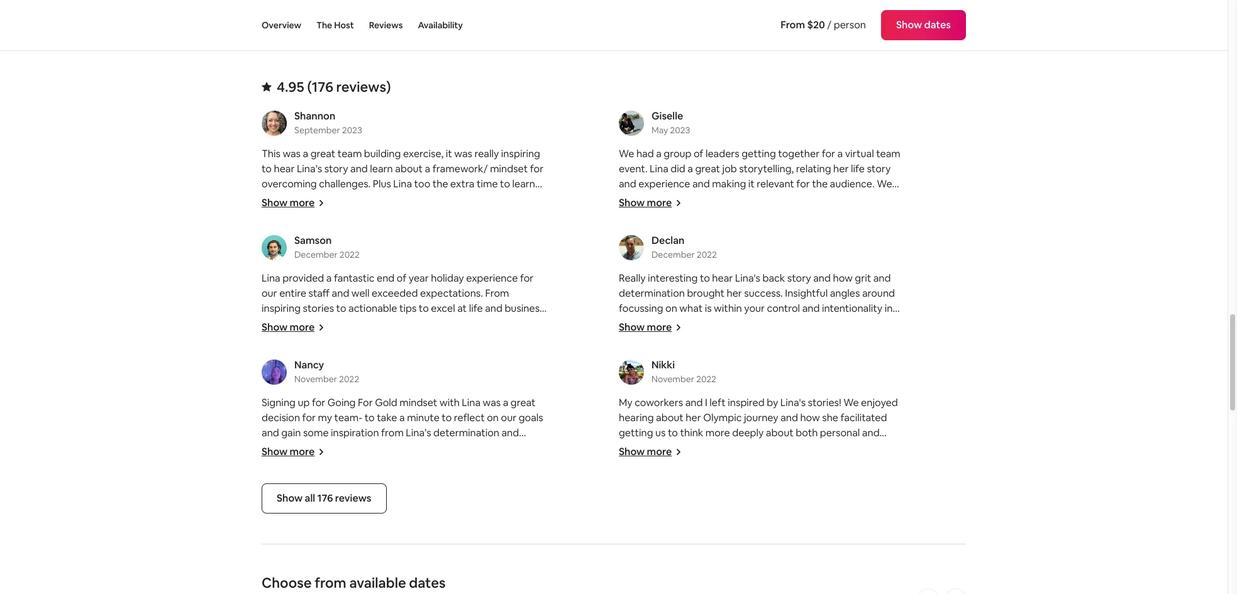 Task type: describe. For each thing, give the bounding box(es) containing it.
on inside really interesting to hear lina's back story and how grit and determination brought her success. insightful angles around focussing on what is within your control and intentionality in micro progressions.
[[666, 302, 677, 315]]

team down challenges.
[[336, 192, 360, 206]]

and up around
[[873, 272, 891, 285]]

back
[[763, 272, 785, 285]]

in
[[885, 302, 893, 315]]

exercise,
[[403, 147, 444, 160]]

reviews)
[[336, 78, 391, 96]]

show more for really interesting to hear lina's back story and how grit and determination brought her success. insightful angles around focussing on what is within your control and intentionality in micro progressions.
[[619, 321, 672, 334]]

lina up entire
[[262, 272, 280, 285]]

motivational
[[733, 457, 791, 470]]

show right person
[[896, 18, 922, 31]]

deeply
[[732, 426, 764, 440]]

staff
[[309, 287, 330, 300]]

our inside lina provided a fantastic end of year holiday experience for our entire staff and well exceeded expectations. from inspiring stories to actionable tips to excel at life and business, lina made sure to get everyone involved and leave a lasting impression. don't think twice!
[[262, 287, 277, 300]]

getting inside my coworkers and i left inspired by lina's stories!  we enjoyed hearing about her olympic journey and how she facilitated getting us to think more deeply about both personal and professional goals.  it was the right mix of a fun, casual team bonding experience and motivational session; just what we were hoping for.
[[619, 426, 653, 440]]

virtual
[[845, 147, 874, 160]]

show left the all
[[277, 492, 303, 505]]

2023 for giselle
[[670, 125, 690, 136]]

and down at
[[450, 317, 467, 330]]

and left motivational in the right of the page
[[714, 457, 731, 470]]

my
[[318, 411, 332, 425]]

mindset inside signing up for going for gold mindset with lina was a great decision for my team- to take a minute to reflect on our goals and gain some inspiration from lina's determination and triumphs!
[[400, 396, 437, 409]]

story inside this was a great team building exercise, it was really inspiring to hear lina's story and learn about a framework/ mindset for overcoming challenges.   plus lina too the extra time to learn more about our team and personalize the experience and she accommodated a last minute request for a time change.
[[324, 162, 348, 175]]

show for really interesting to hear lina's back story and how grit and determination brought her success. insightful angles around focussing on what is within your control and intentionality in micro progressions.
[[619, 321, 645, 334]]

my coworkers and i left inspired by lina's stories!  we enjoyed hearing about her olympic journey and how she facilitated getting us to think more deeply about both personal and professional goals.  it was the right mix of a fun, casual team bonding experience and motivational session; just what we were hoping for.
[[619, 396, 898, 485]]

reflect
[[454, 411, 485, 425]]

great inside signing up for going for gold mindset with lina was a great decision for my team- to take a minute to reflect on our goals and gain some inspiration from lina's determination and triumphs!
[[511, 396, 536, 409]]

september
[[294, 125, 340, 136]]

to left get
[[333, 317, 343, 330]]

a right did
[[688, 162, 693, 175]]

and up challenges.
[[350, 162, 368, 175]]

more inside this was a great team building exercise, it was really inspiring to hear lina's story and learn about a framework/ mindset for overcoming challenges.   plus lina too the extra time to learn more about our team and personalize the experience and she accommodated a last minute request for a time change.
[[262, 192, 286, 206]]

0 vertical spatial time
[[477, 177, 498, 191]]

insightful
[[785, 287, 828, 300]]

professional
[[619, 442, 675, 455]]

hearing
[[619, 411, 654, 425]]

well
[[352, 287, 370, 300]]

lina inside this was a great team building exercise, it was really inspiring to hear lina's story and learn about a framework/ mindset for overcoming challenges.   plus lina too the extra time to learn more about our team and personalize the experience and she accommodated a last minute request for a time change.
[[393, 177, 412, 191]]

her for by
[[686, 411, 701, 425]]

about up too at the top of the page
[[395, 162, 423, 175]]

goals
[[519, 411, 543, 425]]

group
[[664, 147, 692, 160]]

actionable
[[348, 302, 397, 315]]

and down did
[[667, 192, 684, 206]]

and down "decision"
[[262, 426, 279, 440]]

lina inside "we had a group of leaders getting together for a virtual team event. lina did a great job storytelling, relating her life story and experience and making it relevant for the audience. we enjoyed it and recommend it!"
[[650, 162, 669, 175]]

fantastic
[[334, 272, 375, 285]]

storytelling,
[[739, 162, 794, 175]]

focussing
[[619, 302, 663, 315]]

extra
[[450, 177, 475, 191]]

the right too at the top of the page
[[433, 177, 448, 191]]

and down plus at left top
[[362, 192, 380, 206]]

enjoyed inside my coworkers and i left inspired by lina's stories!  we enjoyed hearing about her olympic journey and how she facilitated getting us to think more deeply about both personal and professional goals.  it was the right mix of a fun, casual team bonding experience and motivational session; just what we were hoping for.
[[861, 396, 898, 409]]

show more button for event.
[[619, 196, 682, 209]]

lina up impression.
[[262, 317, 280, 330]]

experience inside "we had a group of leaders getting together for a virtual team event. lina did a great job storytelling, relating her life story and experience and making it relevant for the audience. we enjoyed it and recommend it!"
[[639, 177, 690, 191]]

of inside lina provided a fantastic end of year holiday experience for our entire staff and well exceeded expectations. from inspiring stories to actionable tips to excel at life and business, lina made sure to get everyone involved and leave a lasting impression. don't think twice!
[[397, 272, 406, 285]]

show more for signing up for going for gold mindset with lina was a great decision for my team- to take a minute to reflect on our goals and gain some inspiration from lina's determination and triumphs!
[[262, 445, 315, 459]]

declan december 2022
[[652, 234, 717, 260]]

inspiration
[[331, 426, 379, 440]]

reviews
[[335, 492, 371, 505]]

and down the event.
[[619, 177, 636, 191]]

more for my coworkers and i left inspired by lina's stories!  we enjoyed hearing about her olympic journey and how she facilitated getting us to think more deeply about both personal and professional goals.  it was the right mix of a fun, casual team bonding experience and motivational session; just what we were hoping for.
[[647, 445, 672, 459]]

overview button
[[262, 0, 301, 50]]

a right with
[[503, 396, 508, 409]]

more for we had a group of leaders getting together for a virtual team event. lina did a great job storytelling, relating her life story and experience and making it relevant for the audience. we enjoyed it and recommend it!
[[647, 196, 672, 209]]

how inside really interesting to hear lina's back story and how grit and determination brought her success. insightful angles around focussing on what is within your control and intentionality in micro progressions.
[[833, 272, 853, 285]]

show for my coworkers and i left inspired by lina's stories!  we enjoyed hearing about her olympic journey and how she facilitated getting us to think more deeply about both personal and professional goals.  it was the right mix of a fun, casual team bonding experience and motivational session; just what we were hoping for.
[[619, 445, 645, 459]]

2 horizontal spatial we
[[877, 177, 892, 191]]

lasting
[[503, 317, 534, 330]]

team up challenges.
[[338, 147, 362, 160]]

0 horizontal spatial we
[[619, 147, 634, 160]]

our inside signing up for going for gold mindset with lina was a great decision for my team- to take a minute to reflect on our goals and gain some inspiration from lina's determination and triumphs!
[[501, 411, 517, 425]]

from $20 / person
[[781, 18, 866, 31]]

and down facilitated
[[862, 426, 880, 440]]

bonding
[[619, 457, 657, 470]]

and down 'goals'
[[502, 426, 519, 440]]

december for declan
[[652, 249, 695, 260]]

inspired
[[728, 396, 765, 409]]

0 horizontal spatial from
[[315, 574, 346, 592]]

change.
[[484, 208, 521, 221]]

what inside my coworkers and i left inspired by lina's stories!  we enjoyed hearing about her olympic journey and how she facilitated getting us to think more deeply about both personal and professional goals.  it was the right mix of a fun, casual team bonding experience and motivational session; just what we were hoping for.
[[850, 457, 873, 470]]

relevant
[[757, 177, 794, 191]]

lina's inside signing up for going for gold mindset with lina was a great decision for my team- to take a minute to reflect on our goals and gain some inspiration from lina's determination and triumphs!
[[406, 426, 431, 440]]

stories
[[303, 302, 334, 315]]

lina inside signing up for going for gold mindset with lina was a great decision for my team- to take a minute to reflect on our goals and gain some inspiration from lina's determination and triumphs!
[[462, 396, 481, 409]]

giselle image
[[619, 111, 644, 136]]

coworkers
[[635, 396, 683, 409]]

declan
[[652, 234, 685, 247]]

samson
[[294, 234, 332, 247]]

shannon image
[[262, 111, 287, 136]]

request
[[399, 208, 435, 221]]

and up leave
[[485, 302, 503, 315]]

a down september
[[303, 147, 308, 160]]

at
[[457, 302, 467, 315]]

this
[[262, 147, 280, 160]]

she inside this was a great team building exercise, it was really inspiring to hear lina's story and learn about a framework/ mindset for overcoming challenges.   plus lina too the extra time to learn more about our team and personalize the experience and she accommodated a last minute request for a time change.
[[528, 192, 544, 206]]

shannon image
[[262, 111, 287, 136]]

to down for
[[365, 411, 375, 425]]

2022 for i
[[696, 374, 716, 385]]

and up insightful
[[813, 272, 831, 285]]

brought
[[687, 287, 725, 300]]

signing
[[262, 396, 296, 409]]

list containing shannon
[[257, 109, 971, 485]]

to down this
[[262, 162, 272, 175]]

success.
[[744, 287, 783, 300]]

a down exercise,
[[425, 162, 430, 175]]

experience inside lina provided a fantastic end of year holiday experience for our entire staff and well exceeded expectations. from inspiring stories to actionable tips to excel at life and business, lina made sure to get everyone involved and leave a lasting impression. don't think twice!
[[466, 272, 518, 285]]

our inside this was a great team building exercise, it was really inspiring to hear lina's story and learn about a framework/ mindset for overcoming challenges.   plus lina too the extra time to learn more about our team and personalize the experience and she accommodated a last minute request for a time change.
[[318, 192, 334, 206]]

were
[[619, 472, 642, 485]]

my
[[619, 396, 633, 409]]

2 vertical spatial it
[[658, 192, 664, 206]]

with
[[440, 396, 460, 409]]

minute inside this was a great team building exercise, it was really inspiring to hear lina's story and learn about a framework/ mindset for overcoming challenges.   plus lina too the extra time to learn more about our team and personalize the experience and she accommodated a last minute request for a time change.
[[364, 208, 397, 221]]

about up us
[[656, 411, 684, 425]]

show for signing up for going for gold mindset with lina was a great decision for my team- to take a minute to reflect on our goals and gain some inspiration from lina's determination and triumphs!
[[262, 445, 288, 459]]

november for nancy
[[294, 374, 337, 385]]

personal
[[820, 426, 860, 440]]

show all 176 reviews link
[[262, 484, 387, 514]]

show all 176 reviews
[[277, 492, 371, 505]]

december for samson
[[294, 249, 338, 260]]

the inside my coworkers and i left inspired by lina's stories!  we enjoyed hearing about her olympic journey and how she facilitated getting us to think more deeply about both personal and professional goals.  it was the right mix of a fun, casual team bonding experience and motivational session; just what we were hoping for.
[[735, 442, 751, 455]]

her inside "we had a group of leaders getting together for a virtual team event. lina did a great job storytelling, relating her life story and experience and making it relevant for the audience. we enjoyed it and recommend it!"
[[833, 162, 849, 175]]

on inside signing up for going for gold mindset with lina was a great decision for my team- to take a minute to reflect on our goals and gain some inspiration from lina's determination and triumphs!
[[487, 411, 499, 425]]

and up change.
[[509, 192, 526, 206]]

recommend
[[686, 192, 743, 206]]

goals.
[[677, 442, 704, 455]]

facilitated
[[841, 411, 887, 425]]

up
[[298, 396, 310, 409]]

1 horizontal spatial from
[[781, 18, 805, 31]]

to down with
[[442, 411, 452, 425]]

just
[[831, 457, 848, 470]]

the host button
[[316, 0, 354, 50]]

lina's inside this was a great team building exercise, it was really inspiring to hear lina's story and learn about a framework/ mindset for overcoming challenges.   plus lina too the extra time to learn more about our team and personalize the experience and she accommodated a last minute request for a time change.
[[297, 162, 322, 175]]

giselle may 2023
[[652, 109, 690, 136]]

getting inside "we had a group of leaders getting together for a virtual team event. lina did a great job storytelling, relating her life story and experience and making it relevant for the audience. we enjoyed it and recommend it!"
[[742, 147, 776, 160]]

to up the 'involved'
[[419, 302, 429, 315]]

samson december 2022
[[294, 234, 360, 260]]

everyone
[[364, 317, 407, 330]]

team inside "we had a group of leaders getting together for a virtual team event. lina did a great job storytelling, relating her life story and experience and making it relevant for the audience. we enjoyed it and recommend it!"
[[876, 147, 901, 160]]

a right had
[[656, 147, 662, 160]]

end
[[377, 272, 395, 285]]

/
[[827, 18, 832, 31]]

show dates link
[[881, 10, 966, 40]]

and left 'well'
[[332, 287, 349, 300]]

event.
[[619, 162, 648, 175]]

casual
[[835, 442, 864, 455]]

may
[[652, 125, 668, 136]]

we
[[875, 457, 889, 470]]

really interesting to hear lina's back story and how grit and determination brought her success. insightful angles around focussing on what is within your control and intentionality in micro progressions.
[[619, 272, 895, 330]]

show more button for decision
[[262, 445, 325, 459]]

determination inside signing up for going for gold mindset with lina was a great decision for my team- to take a minute to reflect on our goals and gain some inspiration from lina's determination and triumphs!
[[433, 426, 499, 440]]

did
[[671, 162, 685, 175]]

think inside lina provided a fantastic end of year holiday experience for our entire staff and well exceeded expectations. from inspiring stories to actionable tips to excel at life and business, lina made sure to get everyone involved and leave a lasting impression. don't think twice!
[[344, 332, 368, 345]]

life inside "we had a group of leaders getting together for a virtual team event. lina did a great job storytelling, relating her life story and experience and making it relevant for the audience. we enjoyed it and recommend it!"
[[851, 162, 865, 175]]

available
[[349, 574, 406, 592]]

to up get
[[336, 302, 346, 315]]

think inside my coworkers and i left inspired by lina's stories!  we enjoyed hearing about her olympic journey and how she facilitated getting us to think more deeply about both personal and professional goals.  it was the right mix of a fun, casual team bonding experience and motivational session; just what we were hoping for.
[[680, 426, 703, 440]]

the host
[[316, 19, 354, 31]]

a right leave
[[496, 317, 501, 330]]

tips
[[399, 302, 417, 315]]

november for nikki
[[652, 374, 694, 385]]

the inside "we had a group of leaders getting together for a virtual team event. lina did a great job storytelling, relating her life story and experience and making it relevant for the audience. we enjoyed it and recommend it!"
[[812, 177, 828, 191]]

a down extra
[[453, 208, 458, 221]]

lina's inside really interesting to hear lina's back story and how grit and determination brought her success. insightful angles around focussing on what is within your control and intentionality in micro progressions.
[[735, 272, 760, 285]]

0 vertical spatial learn
[[370, 162, 393, 175]]

her for story
[[727, 287, 742, 300]]

hear inside this was a great team building exercise, it was really inspiring to hear lina's story and learn about a framework/ mindset for overcoming challenges.   plus lina too the extra time to learn more about our team and personalize the experience and she accommodated a last minute request for a time change.
[[274, 162, 295, 175]]

and left i
[[685, 396, 703, 409]]

too
[[414, 177, 430, 191]]

excel
[[431, 302, 455, 315]]

to inside my coworkers and i left inspired by lina's stories!  we enjoyed hearing about her olympic journey and how she facilitated getting us to think more deeply about both personal and professional goals.  it was the right mix of a fun, casual team bonding experience and motivational session; just what we were hoping for.
[[668, 426, 678, 440]]

show more for lina provided a fantastic end of year holiday experience for our entire staff and well exceeded expectations. from inspiring stories to actionable tips to excel at life and business, lina made sure to get everyone involved and leave a lasting impression. don't think twice!
[[262, 321, 315, 334]]

leave
[[469, 317, 493, 330]]

2022 for hear
[[697, 249, 717, 260]]

team-
[[334, 411, 362, 425]]

(176
[[307, 78, 333, 96]]

she inside my coworkers and i left inspired by lina's stories!  we enjoyed hearing about her olympic journey and how she facilitated getting us to think more deeply about both personal and professional goals.  it was the right mix of a fun, casual team bonding experience and motivational session; just what we were hoping for.
[[822, 411, 838, 425]]

choose from available dates
[[262, 574, 446, 592]]

for
[[358, 396, 373, 409]]

triumphs!
[[262, 442, 306, 455]]

$20
[[807, 18, 825, 31]]

a left virtual
[[838, 147, 843, 160]]

angles
[[830, 287, 860, 300]]



Task type: locate. For each thing, give the bounding box(es) containing it.
more for really interesting to hear lina's back story and how grit and determination brought her success. insightful angles around focussing on what is within your control and intentionality in micro progressions.
[[647, 321, 672, 334]]

progressions.
[[648, 317, 709, 330]]

0 horizontal spatial think
[[344, 332, 368, 345]]

inspiring inside lina provided a fantastic end of year holiday experience for our entire staff and well exceeded expectations. from inspiring stories to actionable tips to excel at life and business, lina made sure to get everyone involved and leave a lasting impression. don't think twice!
[[262, 302, 301, 315]]

of right group
[[694, 147, 703, 160]]

december down samson
[[294, 249, 338, 260]]

2022 inside nancy november 2022
[[339, 374, 359, 385]]

show more down entire
[[262, 321, 315, 334]]

0 horizontal spatial from
[[485, 287, 509, 300]]

1 horizontal spatial inspiring
[[501, 147, 540, 160]]

experience up for.
[[660, 457, 711, 470]]

great inside "we had a group of leaders getting together for a virtual team event. lina did a great job storytelling, relating her life story and experience and making it relevant for the audience. we enjoyed it and recommend it!"
[[695, 162, 720, 175]]

about up mix
[[766, 426, 794, 440]]

the
[[433, 177, 448, 191], [812, 177, 828, 191], [437, 192, 453, 206], [735, 442, 751, 455]]

getting
[[742, 147, 776, 160], [619, 426, 653, 440]]

0 horizontal spatial life
[[469, 302, 483, 315]]

think down get
[[344, 332, 368, 345]]

november down nikki
[[652, 374, 694, 385]]

journey
[[744, 411, 778, 425]]

nikki image
[[619, 360, 644, 385]]

it!
[[745, 192, 754, 206]]

what inside really interesting to hear lina's back story and how grit and determination brought her success. insightful angles around focussing on what is within your control and intentionality in micro progressions.
[[680, 302, 703, 315]]

0 vertical spatial it
[[446, 147, 452, 160]]

2023 right september
[[342, 125, 362, 136]]

0 horizontal spatial great
[[310, 147, 335, 160]]

job
[[722, 162, 737, 175]]

of right mix
[[796, 442, 806, 455]]

our
[[318, 192, 334, 206], [262, 287, 277, 300], [501, 411, 517, 425]]

interesting
[[648, 272, 698, 285]]

0 vertical spatial hear
[[274, 162, 295, 175]]

shannon
[[294, 109, 335, 123]]

show more for my coworkers and i left inspired by lina's stories!  we enjoyed hearing about her olympic journey and how she facilitated getting us to think more deeply about both personal and professional goals.  it was the right mix of a fun, casual team bonding experience and motivational session; just what we were hoping for.
[[619, 445, 672, 459]]

reviews button
[[369, 0, 403, 50]]

lina's
[[297, 162, 322, 175], [406, 426, 431, 440]]

1 vertical spatial how
[[800, 411, 820, 425]]

0 horizontal spatial learn
[[370, 162, 393, 175]]

minute right last
[[364, 208, 397, 221]]

more for lina provided a fantastic end of year holiday experience for our entire staff and well exceeded expectations. from inspiring stories to actionable tips to excel at life and business, lina made sure to get everyone involved and leave a lasting impression. don't think twice!
[[290, 321, 315, 334]]

about up accommodated
[[288, 192, 316, 206]]

0 horizontal spatial her
[[686, 411, 701, 425]]

was right this
[[283, 147, 301, 160]]

1 vertical spatial life
[[469, 302, 483, 315]]

2 horizontal spatial our
[[501, 411, 517, 425]]

our left entire
[[262, 287, 277, 300]]

expectations.
[[420, 287, 483, 300]]

show for this was a great team building exercise, it was really inspiring to hear lina's story and learn about a framework/ mindset for overcoming challenges.   plus lina too the extra time to learn more about our team and personalize the experience and she accommodated a last minute request for a time change.
[[262, 196, 288, 209]]

life inside lina provided a fantastic end of year holiday experience for our entire staff and well exceeded expectations. from inspiring stories to actionable tips to excel at life and business, lina made sure to get everyone involved and leave a lasting impression. don't think twice!
[[469, 302, 483, 315]]

2 horizontal spatial her
[[833, 162, 849, 175]]

1 vertical spatial time
[[460, 208, 482, 221]]

we right audience.
[[877, 177, 892, 191]]

declan image
[[619, 235, 644, 260]]

1 vertical spatial learn
[[512, 177, 535, 191]]

micro
[[619, 317, 645, 330]]

show more button down overcoming
[[262, 196, 325, 209]]

your
[[744, 302, 765, 315]]

show down focussing at the right bottom of the page
[[619, 321, 645, 334]]

her inside my coworkers and i left inspired by lina's stories!  we enjoyed hearing about her olympic journey and how she facilitated getting us to think more deeply about both personal and professional goals.  it was the right mix of a fun, casual team bonding experience and motivational session; just what we were hoping for.
[[686, 411, 701, 425]]

1 vertical spatial from
[[485, 287, 509, 300]]

all
[[305, 492, 315, 505]]

her inside really interesting to hear lina's back story and how grit and determination brought her success. insightful angles around focussing on what is within your control and intentionality in micro progressions.
[[727, 287, 742, 300]]

show more button down the event.
[[619, 196, 682, 209]]

0 horizontal spatial she
[[528, 192, 544, 206]]

2022 inside declan december 2022
[[697, 249, 717, 260]]

show dates
[[896, 18, 951, 31]]

leaders
[[706, 147, 740, 160]]

1 vertical spatial minute
[[407, 411, 440, 425]]

get
[[345, 317, 361, 330]]

a up staff
[[326, 272, 332, 285]]

she
[[528, 192, 544, 206], [822, 411, 838, 425]]

from up business,
[[485, 287, 509, 300]]

0 vertical spatial inspiring
[[501, 147, 540, 160]]

0 horizontal spatial of
[[397, 272, 406, 285]]

mindset down the really
[[490, 162, 528, 175]]

of
[[694, 147, 703, 160], [397, 272, 406, 285], [796, 442, 806, 455]]

person
[[834, 18, 866, 31]]

show down gain on the bottom left of the page
[[262, 445, 288, 459]]

grit
[[855, 272, 871, 285]]

0 vertical spatial she
[[528, 192, 544, 206]]

minute right 'take'
[[407, 411, 440, 425]]

a left last
[[338, 208, 344, 221]]

lina's inside my coworkers and i left inspired by lina's stories!  we enjoyed hearing about her olympic journey and how she facilitated getting us to think more deeply about both personal and professional goals.  it was the right mix of a fun, casual team bonding experience and motivational session; just what we were hoping for.
[[780, 396, 806, 409]]

for inside lina provided a fantastic end of year holiday experience for our entire staff and well exceeded expectations. from inspiring stories to actionable tips to excel at life and business, lina made sure to get everyone involved and leave a lasting impression. don't think twice!
[[520, 272, 534, 285]]

giselle
[[652, 109, 683, 123]]

mindset
[[490, 162, 528, 175], [400, 396, 437, 409]]

experience inside my coworkers and i left inspired by lina's stories!  we enjoyed hearing about her olympic journey and how she facilitated getting us to think more deeply about both personal and professional goals.  it was the right mix of a fun, casual team bonding experience and motivational session; just what we were hoping for.
[[660, 457, 711, 470]]

experience
[[639, 177, 690, 191], [455, 192, 506, 206], [466, 272, 518, 285], [660, 457, 711, 470]]

0 vertical spatial great
[[310, 147, 335, 160]]

lina left did
[[650, 162, 669, 175]]

show more down overcoming
[[262, 196, 315, 209]]

story up challenges.
[[324, 162, 348, 175]]

0 vertical spatial dates
[[924, 18, 951, 31]]

time left change.
[[460, 208, 482, 221]]

november inside nikki november 2022
[[652, 374, 694, 385]]

2023 down giselle
[[670, 125, 690, 136]]

1 horizontal spatial lina's
[[406, 426, 431, 440]]

from inside lina provided a fantastic end of year holiday experience for our entire staff and well exceeded expectations. from inspiring stories to actionable tips to excel at life and business, lina made sure to get everyone involved and leave a lasting impression. don't think twice!
[[485, 287, 509, 300]]

more for signing up for going for gold mindset with lina was a great decision for my team- to take a minute to reflect on our goals and gain some inspiration from lina's determination and triumphs!
[[290, 445, 315, 459]]

1 vertical spatial lina's
[[406, 426, 431, 440]]

we
[[619, 147, 634, 160], [877, 177, 892, 191], [844, 396, 859, 409]]

0 horizontal spatial determination
[[433, 426, 499, 440]]

business,
[[505, 302, 547, 315]]

great up 'goals'
[[511, 396, 536, 409]]

we inside my coworkers and i left inspired by lina's stories!  we enjoyed hearing about her olympic journey and how she facilitated getting us to think more deeply about both personal and professional goals.  it was the right mix of a fun, casual team bonding experience and motivational session; just what we were hoping for.
[[844, 396, 859, 409]]

2022 up brought
[[697, 249, 717, 260]]

nancy
[[294, 358, 324, 372]]

1 horizontal spatial think
[[680, 426, 703, 440]]

1 horizontal spatial learn
[[512, 177, 535, 191]]

year
[[409, 272, 429, 285]]

1 horizontal spatial december
[[652, 249, 695, 260]]

1 vertical spatial determination
[[433, 426, 499, 440]]

left
[[710, 396, 726, 409]]

1 vertical spatial dates
[[409, 574, 446, 592]]

from inside signing up for going for gold mindset with lina was a great decision for my team- to take a minute to reflect on our goals and gain some inspiration from lina's determination and triumphs!
[[381, 426, 404, 440]]

getting up storytelling, at the top of the page
[[742, 147, 776, 160]]

was right 'it'
[[715, 442, 733, 455]]

2022 up going
[[339, 374, 359, 385]]

2 2023 from the left
[[670, 125, 690, 136]]

show more for this was a great team building exercise, it was really inspiring to hear lina's story and learn about a framework/ mindset for overcoming challenges.   plus lina too the extra time to learn more about our team and personalize the experience and she accommodated a last minute request for a time change.
[[262, 196, 315, 209]]

4.95
[[277, 78, 304, 96]]

show more button for staff
[[262, 321, 325, 334]]

a right 'take'
[[399, 411, 405, 425]]

nikki image
[[619, 360, 644, 385]]

1 horizontal spatial story
[[787, 272, 811, 285]]

show down overcoming
[[262, 196, 288, 209]]

1 horizontal spatial life
[[851, 162, 865, 175]]

list
[[257, 109, 971, 485]]

2022 up i
[[696, 374, 716, 385]]

1 vertical spatial of
[[397, 272, 406, 285]]

2022 inside nikki november 2022
[[696, 374, 716, 385]]

sure
[[311, 317, 331, 330]]

1 horizontal spatial it
[[658, 192, 664, 206]]

0 horizontal spatial inspiring
[[262, 302, 301, 315]]

signing up for going for gold mindset with lina was a great decision for my team- to take a minute to reflect on our goals and gain some inspiration from lina's determination and triumphs!
[[262, 396, 543, 455]]

from down 'take'
[[381, 426, 404, 440]]

the
[[316, 19, 332, 31]]

gold
[[375, 396, 397, 409]]

0 vertical spatial our
[[318, 192, 334, 206]]

1 horizontal spatial determination
[[619, 287, 685, 300]]

0 horizontal spatial lina's
[[735, 272, 760, 285]]

together
[[778, 147, 820, 160]]

lina's up success.
[[735, 272, 760, 285]]

1 horizontal spatial minute
[[407, 411, 440, 425]]

0 horizontal spatial enjoyed
[[619, 192, 656, 206]]

november inside nancy november 2022
[[294, 374, 337, 385]]

team up we
[[866, 442, 891, 455]]

her
[[833, 162, 849, 175], [727, 287, 742, 300], [686, 411, 701, 425]]

the down relating
[[812, 177, 828, 191]]

was inside my coworkers and i left inspired by lina's stories!  we enjoyed hearing about her olympic journey and how she facilitated getting us to think more deeply about both personal and professional goals.  it was the right mix of a fun, casual team bonding experience and motivational session; just what we were hoping for.
[[715, 442, 733, 455]]

determination down reflect
[[433, 426, 499, 440]]

enjoyed up facilitated
[[861, 396, 898, 409]]

hear inside really interesting to hear lina's back story and how grit and determination brought her success. insightful angles around focussing on what is within your control and intentionality in micro progressions.
[[712, 272, 733, 285]]

minute inside signing up for going for gold mindset with lina was a great decision for my team- to take a minute to reflect on our goals and gain some inspiration from lina's determination and triumphs!
[[407, 411, 440, 425]]

1 vertical spatial what
[[850, 457, 873, 470]]

us
[[655, 426, 666, 440]]

learn up plus at left top
[[370, 162, 393, 175]]

and up both at bottom
[[781, 411, 798, 425]]

experience down did
[[639, 177, 690, 191]]

learn
[[370, 162, 393, 175], [512, 177, 535, 191]]

provided
[[283, 272, 324, 285]]

1 vertical spatial it
[[748, 177, 755, 191]]

audience.
[[830, 177, 875, 191]]

availability
[[418, 19, 463, 31]]

samson image
[[262, 235, 287, 260], [262, 235, 287, 260]]

1 horizontal spatial great
[[511, 396, 536, 409]]

a
[[303, 147, 308, 160], [656, 147, 662, 160], [838, 147, 843, 160], [425, 162, 430, 175], [688, 162, 693, 175], [338, 208, 344, 221], [453, 208, 458, 221], [326, 272, 332, 285], [496, 317, 501, 330], [503, 396, 508, 409], [399, 411, 405, 425], [808, 442, 813, 455]]

2022 inside samson december 2022
[[340, 249, 360, 260]]

the down extra
[[437, 192, 453, 206]]

0 vertical spatial mindset
[[490, 162, 528, 175]]

0 vertical spatial enjoyed
[[619, 192, 656, 206]]

0 vertical spatial lina's
[[297, 162, 322, 175]]

1 horizontal spatial of
[[694, 147, 703, 160]]

1 horizontal spatial 2023
[[670, 125, 690, 136]]

0 vertical spatial minute
[[364, 208, 397, 221]]

great inside this was a great team building exercise, it was really inspiring to hear lina's story and learn about a framework/ mindset for overcoming challenges.   plus lina too the extra time to learn more about our team and personalize the experience and she accommodated a last minute request for a time change.
[[310, 147, 335, 160]]

to
[[262, 162, 272, 175], [500, 177, 510, 191], [700, 272, 710, 285], [336, 302, 346, 315], [419, 302, 429, 315], [333, 317, 343, 330], [365, 411, 375, 425], [442, 411, 452, 425], [668, 426, 678, 440]]

and
[[350, 162, 368, 175], [619, 177, 636, 191], [692, 177, 710, 191], [362, 192, 380, 206], [509, 192, 526, 206], [667, 192, 684, 206], [813, 272, 831, 285], [873, 272, 891, 285], [332, 287, 349, 300], [485, 302, 503, 315], [802, 302, 820, 315], [450, 317, 467, 330], [685, 396, 703, 409], [781, 411, 798, 425], [262, 426, 279, 440], [502, 426, 519, 440], [862, 426, 880, 440], [714, 457, 731, 470]]

giselle image
[[619, 111, 644, 136]]

great down september
[[310, 147, 335, 160]]

2 vertical spatial we
[[844, 396, 859, 409]]

a inside my coworkers and i left inspired by lina's stories!  we enjoyed hearing about her olympic journey and how she facilitated getting us to think more deeply about both personal and professional goals.  it was the right mix of a fun, casual team bonding experience and motivational session; just what we were hoping for.
[[808, 442, 813, 455]]

holiday
[[431, 272, 464, 285]]

declan image
[[619, 235, 644, 260]]

we up facilitated
[[844, 396, 859, 409]]

december inside declan december 2022
[[652, 249, 695, 260]]

experience up at
[[466, 272, 518, 285]]

0 vertical spatial how
[[833, 272, 853, 285]]

exceeded
[[372, 287, 418, 300]]

1 horizontal spatial hear
[[712, 272, 733, 285]]

2 vertical spatial her
[[686, 411, 701, 425]]

1 vertical spatial her
[[727, 287, 742, 300]]

0 vertical spatial we
[[619, 147, 634, 160]]

2 vertical spatial of
[[796, 442, 806, 455]]

how inside my coworkers and i left inspired by lina's stories!  we enjoyed hearing about her olympic journey and how she facilitated getting us to think more deeply about both personal and professional goals.  it was the right mix of a fun, casual team bonding experience and motivational session; just what we were hoping for.
[[800, 411, 820, 425]]

nikki
[[652, 358, 675, 372]]

her left olympic
[[686, 411, 701, 425]]

from
[[381, 426, 404, 440], [315, 574, 346, 592]]

2022 up fantastic
[[340, 249, 360, 260]]

story inside really interesting to hear lina's back story and how grit and determination brought her success. insightful angles around focussing on what is within your control and intentionality in micro progressions.
[[787, 272, 811, 285]]

from right choose
[[315, 574, 346, 592]]

team inside my coworkers and i left inspired by lina's stories!  we enjoyed hearing about her olympic journey and how she facilitated getting us to think more deeply about both personal and professional goals.  it was the right mix of a fun, casual team bonding experience and motivational session; just what we were hoping for.
[[866, 442, 891, 455]]

we up the event.
[[619, 147, 634, 160]]

from left "$20"
[[781, 18, 805, 31]]

2022 for fantastic
[[340, 249, 360, 260]]

decision
[[262, 411, 300, 425]]

availability button
[[418, 0, 463, 50]]

2 horizontal spatial great
[[695, 162, 720, 175]]

1 horizontal spatial enjoyed
[[861, 396, 898, 409]]

olympic
[[703, 411, 742, 425]]

0 vertical spatial her
[[833, 162, 849, 175]]

enjoyed inside "we had a group of leaders getting together for a virtual team event. lina did a great job storytelling, relating her life story and experience and making it relevant for the audience. we enjoyed it and recommend it!"
[[619, 192, 656, 206]]

our down challenges.
[[318, 192, 334, 206]]

nikki november 2022
[[652, 358, 716, 385]]

0 horizontal spatial it
[[446, 147, 452, 160]]

to inside really interesting to hear lina's back story and how grit and determination brought her success. insightful angles around focussing on what is within your control and intentionality in micro progressions.
[[700, 272, 710, 285]]

was inside signing up for going for gold mindset with lina was a great decision for my team- to take a minute to reflect on our goals and gain some inspiration from lina's determination and triumphs!
[[483, 396, 501, 409]]

how up both at bottom
[[800, 411, 820, 425]]

to right us
[[668, 426, 678, 440]]

2 vertical spatial our
[[501, 411, 517, 425]]

some
[[303, 426, 329, 440]]

1 december from the left
[[294, 249, 338, 260]]

by
[[767, 396, 778, 409]]

experience down extra
[[455, 192, 506, 206]]

how
[[833, 272, 853, 285], [800, 411, 820, 425]]

gain
[[281, 426, 301, 440]]

december down declan
[[652, 249, 695, 260]]

of inside "we had a group of leaders getting together for a virtual team event. lina did a great job storytelling, relating her life story and experience and making it relevant for the audience. we enjoyed it and recommend it!"
[[694, 147, 703, 160]]

1 vertical spatial great
[[695, 162, 720, 175]]

our left 'goals'
[[501, 411, 517, 425]]

challenges.
[[319, 177, 371, 191]]

it
[[706, 442, 713, 455]]

1 vertical spatial she
[[822, 411, 838, 425]]

1 2023 from the left
[[342, 125, 362, 136]]

2 december from the left
[[652, 249, 695, 260]]

0 horizontal spatial minute
[[364, 208, 397, 221]]

within
[[714, 302, 742, 315]]

0 horizontal spatial 2023
[[342, 125, 362, 136]]

0 vertical spatial from
[[381, 426, 404, 440]]

both
[[796, 426, 818, 440]]

december inside samson december 2022
[[294, 249, 338, 260]]

1 horizontal spatial we
[[844, 396, 859, 409]]

1 horizontal spatial how
[[833, 272, 853, 285]]

1 vertical spatial think
[[680, 426, 703, 440]]

show more down the event.
[[619, 196, 672, 209]]

of inside my coworkers and i left inspired by lina's stories!  we enjoyed hearing about her olympic journey and how she facilitated getting us to think more deeply about both personal and professional goals.  it was the right mix of a fun, casual team bonding experience and motivational session; just what we were hoping for.
[[796, 442, 806, 455]]

story down virtual
[[867, 162, 891, 175]]

show more for we had a group of leaders getting together for a virtual team event. lina did a great job storytelling, relating her life story and experience and making it relevant for the audience. we enjoyed it and recommend it!
[[619, 196, 672, 209]]

show for we had a group of leaders getting together for a virtual team event. lina did a great job storytelling, relating her life story and experience and making it relevant for the audience. we enjoyed it and recommend it!
[[619, 196, 645, 209]]

host
[[334, 19, 354, 31]]

1 horizontal spatial dates
[[924, 18, 951, 31]]

story inside "we had a group of leaders getting together for a virtual team event. lina did a great job storytelling, relating her life story and experience and making it relevant for the audience. we enjoyed it and recommend it!"
[[867, 162, 891, 175]]

mix
[[777, 442, 794, 455]]

to up change.
[[500, 177, 510, 191]]

minute
[[364, 208, 397, 221], [407, 411, 440, 425]]

0 horizontal spatial december
[[294, 249, 338, 260]]

it up framework/
[[446, 147, 452, 160]]

was up framework/
[[454, 147, 472, 160]]

0 vertical spatial from
[[781, 18, 805, 31]]

show more down focussing at the right bottom of the page
[[619, 321, 672, 334]]

dates
[[924, 18, 951, 31], [409, 574, 446, 592]]

life down virtual
[[851, 162, 865, 175]]

show more button down focussing at the right bottom of the page
[[619, 321, 682, 334]]

how up angles
[[833, 272, 853, 285]]

to up brought
[[700, 272, 710, 285]]

0 horizontal spatial hear
[[274, 162, 295, 175]]

2022 for going
[[339, 374, 359, 385]]

lina's right by
[[780, 396, 806, 409]]

0 horizontal spatial what
[[680, 302, 703, 315]]

personalize
[[382, 192, 435, 206]]

show more button for hear
[[262, 196, 325, 209]]

1 horizontal spatial getting
[[742, 147, 776, 160]]

0 vertical spatial think
[[344, 332, 368, 345]]

more inside my coworkers and i left inspired by lina's stories!  we enjoyed hearing about her olympic journey and how she facilitated getting us to think more deeply about both personal and professional goals.  it was the right mix of a fun, casual team bonding experience and motivational session; just what we were hoping for.
[[706, 426, 730, 440]]

1 horizontal spatial our
[[318, 192, 334, 206]]

0 vertical spatial of
[[694, 147, 703, 160]]

enjoyed down the event.
[[619, 192, 656, 206]]

2023 inside giselle may 2023
[[670, 125, 690, 136]]

1 horizontal spatial her
[[727, 287, 742, 300]]

0 vertical spatial on
[[666, 302, 677, 315]]

november down nancy
[[294, 374, 337, 385]]

inspiring down entire
[[262, 302, 301, 315]]

show for lina provided a fantastic end of year holiday experience for our entire staff and well exceeded expectations. from inspiring stories to actionable tips to excel at life and business, lina made sure to get everyone involved and leave a lasting impression. don't think twice!
[[262, 321, 288, 334]]

show more down gain on the bottom left of the page
[[262, 445, 315, 459]]

intentionality
[[822, 302, 883, 315]]

the down deeply
[[735, 442, 751, 455]]

2 november from the left
[[652, 374, 694, 385]]

from
[[781, 18, 805, 31], [485, 287, 509, 300]]

getting down hearing
[[619, 426, 653, 440]]

1 horizontal spatial from
[[381, 426, 404, 440]]

1 horizontal spatial she
[[822, 411, 838, 425]]

2023 for shannon
[[342, 125, 362, 136]]

lina provided a fantastic end of year holiday experience for our entire staff and well exceeded expectations. from inspiring stories to actionable tips to excel at life and business, lina made sure to get everyone involved and leave a lasting impression. don't think twice!
[[262, 272, 547, 345]]

experience inside this was a great team building exercise, it was really inspiring to hear lina's story and learn about a framework/ mindset for overcoming challenges.   plus lina too the extra time to learn more about our team and personalize the experience and she accommodated a last minute request for a time change.
[[455, 192, 506, 206]]

0 vertical spatial getting
[[742, 147, 776, 160]]

2 horizontal spatial story
[[867, 162, 891, 175]]

1 vertical spatial on
[[487, 411, 499, 425]]

we had a group of leaders getting together for a virtual team event. lina did a great job storytelling, relating her life story and experience and making it relevant for the audience. we enjoyed it and recommend it!
[[619, 147, 901, 206]]

1 november from the left
[[294, 374, 337, 385]]

show more button down stories
[[262, 321, 325, 334]]

it up it!
[[748, 177, 755, 191]]

more for this was a great team building exercise, it was really inspiring to hear lina's story and learn about a framework/ mindset for overcoming challenges.   plus lina too the extra time to learn more about our team and personalize the experience and she accommodated a last minute request for a time change.
[[290, 196, 315, 209]]

it inside this was a great team building exercise, it was really inspiring to hear lina's story and learn about a framework/ mindset for overcoming challenges.   plus lina too the extra time to learn more about our team and personalize the experience and she accommodated a last minute request for a time change.
[[446, 147, 452, 160]]

determination inside really interesting to hear lina's back story and how grit and determination brought her success. insightful angles around focussing on what is within your control and intentionality in micro progressions.
[[619, 287, 685, 300]]

and up 'recommend'
[[692, 177, 710, 191]]

1 vertical spatial mindset
[[400, 396, 437, 409]]

show down entire
[[262, 321, 288, 334]]

it
[[446, 147, 452, 160], [748, 177, 755, 191], [658, 192, 664, 206]]

show more down us
[[619, 445, 672, 459]]

1 vertical spatial hear
[[712, 272, 733, 285]]

0 horizontal spatial november
[[294, 374, 337, 385]]

mindset left with
[[400, 396, 437, 409]]

involved
[[409, 317, 447, 330]]

1 vertical spatial we
[[877, 177, 892, 191]]

fun,
[[816, 442, 833, 455]]

inspiring inside this was a great team building exercise, it was really inspiring to hear lina's story and learn about a framework/ mindset for overcoming challenges.   plus lina too the extra time to learn more about our team and personalize the experience and she accommodated a last minute request for a time change.
[[501, 147, 540, 160]]

inspiring
[[501, 147, 540, 160], [262, 302, 301, 315]]

think
[[344, 332, 368, 345], [680, 426, 703, 440]]

show more button for about
[[619, 445, 682, 459]]

nancy image
[[262, 360, 287, 385], [262, 360, 287, 385]]

1 vertical spatial getting
[[619, 426, 653, 440]]

mindset inside this was a great team building exercise, it was really inspiring to hear lina's story and learn about a framework/ mindset for overcoming challenges.   plus lina too the extra time to learn more about our team and personalize the experience and she accommodated a last minute request for a time change.
[[490, 162, 528, 175]]

show more button for brought
[[619, 321, 682, 334]]

0 horizontal spatial dates
[[409, 574, 446, 592]]

and down insightful
[[802, 302, 820, 315]]

2 horizontal spatial of
[[796, 442, 806, 455]]

2023 inside shannon september 2023
[[342, 125, 362, 136]]



Task type: vqa. For each thing, say whether or not it's contained in the screenshot.
taxes
no



